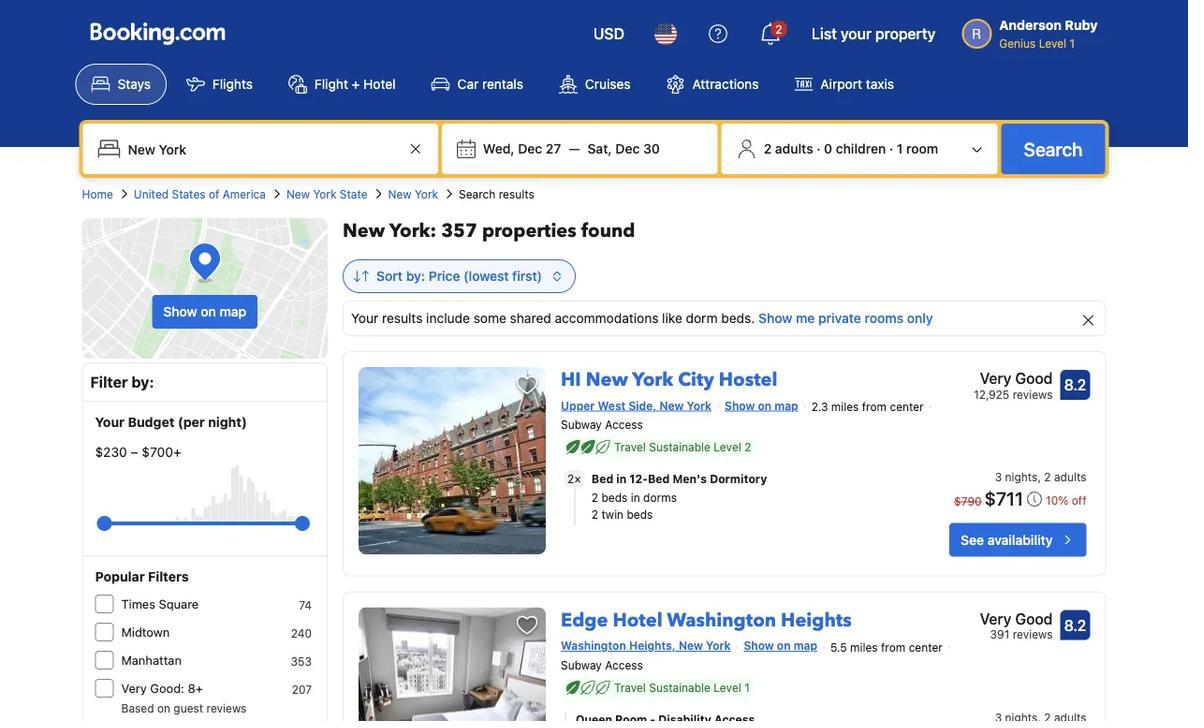 Task type: describe. For each thing, give the bounding box(es) containing it.
properties
[[482, 218, 577, 244]]

5.5
[[831, 641, 847, 654]]

2 inside button
[[764, 141, 772, 156]]

new york state
[[287, 187, 368, 200]]

bed in 12-bed men's dormitory link
[[592, 471, 893, 488]]

stays
[[118, 76, 151, 92]]

heights
[[781, 608, 852, 633]]

0 vertical spatial hotel
[[364, 76, 396, 92]]

2 button
[[748, 11, 793, 56]]

2 dec from the left
[[616, 141, 640, 156]]

me
[[796, 311, 815, 326]]

very good element for edge hotel washington heights
[[980, 608, 1053, 630]]

good for hi new york city hostel
[[1016, 370, 1053, 387]]

reviews for edge hotel washington heights
[[1013, 628, 1053, 641]]

adults inside button
[[775, 141, 814, 156]]

2 down 2.3 miles from center subway access
[[745, 441, 752, 454]]

upper west side, new york
[[561, 399, 712, 412]]

beds.
[[722, 311, 755, 326]]

10% off
[[1046, 494, 1087, 507]]

united
[[134, 187, 169, 200]]

2 bed from the left
[[648, 473, 670, 486]]

$711
[[985, 488, 1024, 510]]

like
[[662, 311, 683, 326]]

0 horizontal spatial in
[[617, 473, 627, 486]]

5.5 miles from center subway access
[[561, 641, 943, 672]]

show me private rooms only link
[[759, 311, 934, 326]]

sustainable for york
[[649, 441, 711, 454]]

scored 8.2 element for hi new york city hostel
[[1061, 370, 1091, 400]]

york down "city"
[[687, 399, 712, 412]]

access for hotel
[[605, 659, 643, 672]]

new down edge hotel washington heights
[[679, 639, 703, 653]]

results for search
[[499, 187, 535, 200]]

sustainable for washington
[[649, 681, 711, 694]]

price
[[429, 268, 460, 284]]

men's
[[673, 473, 707, 486]]

27
[[546, 141, 561, 156]]

availability
[[988, 532, 1053, 548]]

2 · from the left
[[890, 141, 894, 156]]

2 adults · 0 children · 1 room button
[[729, 131, 991, 167]]

2 left dorms
[[592, 491, 599, 505]]

sat, dec 30 button
[[580, 132, 668, 166]]

travel sustainable level 2
[[615, 441, 752, 454]]

from for hi new york city hostel
[[862, 400, 887, 413]]

2 ×
[[568, 472, 582, 485]]

good:
[[150, 681, 184, 695]]

new down hi new york city hostel at bottom
[[660, 399, 684, 412]]

search button
[[1002, 124, 1106, 174]]

attractions link
[[651, 64, 775, 105]]

show inside button
[[163, 304, 197, 319]]

scored 8.2 element for edge hotel washington heights
[[1061, 610, 1091, 640]]

united states of america link
[[134, 185, 266, 202]]

353
[[291, 655, 312, 668]]

very for hi new york city hostel
[[980, 370, 1012, 387]]

airport taxis link
[[779, 64, 911, 105]]

dormitory
[[710, 473, 767, 486]]

subway for edge
[[561, 659, 602, 672]]

hi
[[561, 367, 581, 393]]

results for your
[[382, 311, 423, 326]]

show on map inside button
[[163, 304, 247, 319]]

washington heights, new york
[[561, 639, 731, 653]]

manhattan
[[121, 653, 182, 667]]

391
[[991, 628, 1010, 641]]

off
[[1072, 494, 1087, 507]]

usd
[[594, 25, 625, 43]]

center for edge hotel washington heights
[[909, 641, 943, 654]]

1 vertical spatial in
[[631, 491, 640, 505]]

filters
[[148, 569, 189, 584]]

very good element for hi new york city hostel
[[974, 367, 1053, 390]]

reviews for hi new york city hostel
[[1013, 388, 1053, 401]]

times square
[[121, 597, 199, 611]]

your account menu anderson ruby genius level 1 element
[[962, 8, 1106, 52]]

washington inside 'link'
[[667, 608, 777, 633]]

search for search
[[1024, 138, 1083, 160]]

very good 391 reviews
[[980, 610, 1053, 641]]

new up west
[[586, 367, 628, 393]]

2.3 miles from center subway access
[[561, 400, 924, 432]]

list your property
[[812, 25, 936, 43]]

level for edge hotel washington heights
[[714, 681, 742, 694]]

hostel
[[719, 367, 778, 393]]

wed, dec 27 — sat, dec 30
[[483, 141, 660, 156]]

1 inside the anderson ruby genius level 1
[[1070, 37, 1075, 50]]

very for edge hotel washington heights
[[980, 610, 1012, 628]]

subway for hi
[[561, 418, 602, 432]]

by: for sort
[[406, 268, 425, 284]]

map for hi new york city hostel
[[775, 399, 799, 412]]

8+
[[188, 681, 203, 695]]

united states of america
[[134, 187, 266, 200]]

$700+
[[142, 444, 181, 460]]

Where are you going? field
[[120, 132, 405, 166]]

1 vertical spatial washington
[[561, 639, 626, 653]]

flight
[[315, 76, 348, 92]]

level inside the anderson ruby genius level 1
[[1039, 37, 1067, 50]]

dorm
[[686, 311, 718, 326]]

show on map for hi new york city hostel
[[725, 399, 799, 412]]

new right america
[[287, 187, 310, 200]]

1 bed from the left
[[592, 473, 614, 486]]

hi new york city hostel image
[[359, 367, 546, 555]]

airport taxis
[[821, 76, 895, 92]]

rentals
[[482, 76, 524, 92]]

edge hotel washington heights image
[[359, 608, 546, 721]]

attractions
[[693, 76, 759, 92]]

booking.com image
[[90, 22, 225, 45]]

heights,
[[629, 639, 676, 653]]

10%
[[1046, 494, 1069, 507]]

wed, dec 27 button
[[476, 132, 569, 166]]

your for your budget (per night)
[[95, 414, 125, 430]]

nights
[[1006, 471, 1038, 484]]

edge hotel washington heights link
[[561, 600, 852, 633]]

sort
[[377, 268, 403, 284]]

flight + hotel link
[[273, 64, 412, 105]]

30
[[643, 141, 660, 156]]

york down edge hotel washington heights
[[706, 639, 731, 653]]

1 inside button
[[897, 141, 903, 156]]

side,
[[629, 399, 657, 412]]

rooms
[[865, 311, 904, 326]]

12,925
[[974, 388, 1010, 401]]

1 · from the left
[[817, 141, 821, 156]]

car rentals
[[458, 76, 524, 92]]

car rentals link
[[416, 64, 539, 105]]

new york: 357 properties found
[[343, 218, 635, 244]]

search for search results
[[459, 187, 496, 200]]

based on guest reviews
[[121, 702, 247, 715]]

list your property link
[[801, 11, 947, 56]]

miles for hi new york city hostel
[[832, 400, 859, 413]]

york left state
[[313, 187, 337, 200]]

357
[[441, 218, 478, 244]]



Task type: vqa. For each thing, say whether or not it's contained in the screenshot.
List
yes



Task type: locate. For each thing, give the bounding box(es) containing it.
very up "12,925"
[[980, 370, 1012, 387]]

night)
[[208, 414, 247, 430]]

travel for hotel
[[615, 681, 646, 694]]

2 vertical spatial map
[[794, 639, 818, 653]]

level down 5.5 miles from center subway access at the bottom of page
[[714, 681, 742, 694]]

reviews inside very good 391 reviews
[[1013, 628, 1053, 641]]

1 access from the top
[[605, 418, 643, 432]]

· left 0
[[817, 141, 821, 156]]

adults up '10% off'
[[1055, 471, 1087, 484]]

,
[[1038, 471, 1042, 484]]

travel for new
[[615, 441, 646, 454]]

0 vertical spatial access
[[605, 418, 643, 432]]

1 vertical spatial adults
[[1055, 471, 1087, 484]]

0 vertical spatial show on map
[[163, 304, 247, 319]]

good inside 'very good 12,925 reviews'
[[1016, 370, 1053, 387]]

ruby
[[1065, 17, 1098, 33]]

0 vertical spatial sustainable
[[649, 441, 711, 454]]

0 horizontal spatial adults
[[775, 141, 814, 156]]

miles for edge hotel washington heights
[[851, 641, 878, 654]]

1 vertical spatial map
[[775, 399, 799, 412]]

show on map for edge hotel washington heights
[[744, 639, 818, 653]]

1 horizontal spatial ·
[[890, 141, 894, 156]]

beds up twin
[[602, 491, 628, 505]]

hotel right +
[[364, 76, 396, 92]]

2 vertical spatial level
[[714, 681, 742, 694]]

2 good from the top
[[1016, 610, 1053, 628]]

very inside 'very good 12,925 reviews'
[[980, 370, 1012, 387]]

scored 8.2 element right very good 391 reviews
[[1061, 610, 1091, 640]]

accommodations
[[555, 311, 659, 326]]

in
[[617, 473, 627, 486], [631, 491, 640, 505]]

1 good from the top
[[1016, 370, 1053, 387]]

some
[[474, 311, 507, 326]]

1 down 5.5 miles from center subway access at the bottom of page
[[745, 681, 750, 694]]

2 adults · 0 children · 1 room
[[764, 141, 939, 156]]

2 left twin
[[592, 508, 599, 521]]

center inside 5.5 miles from center subway access
[[909, 641, 943, 654]]

car
[[458, 76, 479, 92]]

1 horizontal spatial results
[[499, 187, 535, 200]]

center for hi new york city hostel
[[890, 400, 924, 413]]

new
[[287, 187, 310, 200], [388, 187, 412, 200], [343, 218, 385, 244], [586, 367, 628, 393], [660, 399, 684, 412], [679, 639, 703, 653]]

0 vertical spatial in
[[617, 473, 627, 486]]

2 left 12-
[[568, 472, 574, 485]]

0 vertical spatial level
[[1039, 37, 1067, 50]]

new down state
[[343, 218, 385, 244]]

0 horizontal spatial hotel
[[364, 76, 396, 92]]

0 vertical spatial 1
[[1070, 37, 1075, 50]]

reviews right guest
[[207, 702, 247, 715]]

first)
[[513, 268, 542, 284]]

in left 12-
[[617, 473, 627, 486]]

2 scored 8.2 element from the top
[[1061, 610, 1091, 640]]

0 horizontal spatial bed
[[592, 473, 614, 486]]

city
[[678, 367, 714, 393]]

dec left 27
[[518, 141, 543, 156]]

travel down washington heights, new york at the bottom
[[615, 681, 646, 694]]

america
[[223, 187, 266, 200]]

good for edge hotel washington heights
[[1016, 610, 1053, 628]]

1 down ruby
[[1070, 37, 1075, 50]]

genius
[[1000, 37, 1036, 50]]

guest
[[174, 702, 203, 715]]

home
[[82, 187, 113, 200]]

access inside 2.3 miles from center subway access
[[605, 418, 643, 432]]

upper
[[561, 399, 595, 412]]

group
[[104, 509, 303, 539]]

level for hi new york city hostel
[[714, 441, 742, 454]]

bed in 12-bed men's dormitory 2 beds in dorms 2 twin beds
[[592, 473, 767, 521]]

airport
[[821, 76, 863, 92]]

reviews right "12,925"
[[1013, 388, 1053, 401]]

0 vertical spatial subway
[[561, 418, 602, 432]]

0 vertical spatial results
[[499, 187, 535, 200]]

0 vertical spatial by:
[[406, 268, 425, 284]]

2 vertical spatial reviews
[[207, 702, 247, 715]]

1 vertical spatial very good element
[[980, 608, 1053, 630]]

stays link
[[75, 64, 167, 105]]

usd button
[[582, 11, 636, 56]]

0 vertical spatial beds
[[602, 491, 628, 505]]

1 subway from the top
[[561, 418, 602, 432]]

8.2 right very good 391 reviews
[[1065, 617, 1087, 634]]

new york
[[388, 187, 438, 200]]

reviews inside 'very good 12,925 reviews'
[[1013, 388, 1053, 401]]

hotel inside 'link'
[[613, 608, 663, 633]]

(lowest
[[464, 268, 509, 284]]

washington up 5.5 miles from center subway access at the bottom of page
[[667, 608, 777, 633]]

2 inside dropdown button
[[776, 22, 783, 36]]

0 vertical spatial very
[[980, 370, 1012, 387]]

1 vertical spatial results
[[382, 311, 423, 326]]

miles right 2.3
[[832, 400, 859, 413]]

by:
[[406, 268, 425, 284], [132, 373, 154, 391]]

0 vertical spatial from
[[862, 400, 887, 413]]

2 vertical spatial very
[[121, 681, 147, 695]]

bed up dorms
[[648, 473, 670, 486]]

subway down upper at bottom
[[561, 418, 602, 432]]

0 horizontal spatial search
[[459, 187, 496, 200]]

level up dormitory
[[714, 441, 742, 454]]

0 vertical spatial good
[[1016, 370, 1053, 387]]

good
[[1016, 370, 1053, 387], [1016, 610, 1053, 628]]

8.2
[[1065, 376, 1087, 394], [1065, 617, 1087, 634]]

240
[[291, 627, 312, 640]]

sustainable up 'men's'
[[649, 441, 711, 454]]

1 8.2 from the top
[[1065, 376, 1087, 394]]

sustainable
[[649, 441, 711, 454], [649, 681, 711, 694]]

1 horizontal spatial your
[[351, 311, 379, 326]]

hotel up washington heights, new york at the bottom
[[613, 608, 663, 633]]

york
[[313, 187, 337, 200], [415, 187, 438, 200], [633, 367, 674, 393], [687, 399, 712, 412], [706, 639, 731, 653]]

1 vertical spatial good
[[1016, 610, 1053, 628]]

room
[[907, 141, 939, 156]]

1 horizontal spatial 1
[[897, 141, 903, 156]]

1 horizontal spatial washington
[[667, 608, 777, 633]]

results
[[499, 187, 535, 200], [382, 311, 423, 326]]

show on map button
[[152, 295, 258, 329]]

2 sustainable from the top
[[649, 681, 711, 694]]

1 horizontal spatial adults
[[1055, 471, 1087, 484]]

access for new
[[605, 418, 643, 432]]

1 vertical spatial very
[[980, 610, 1012, 628]]

anderson ruby genius level 1
[[1000, 17, 1098, 50]]

1 left "room"
[[897, 141, 903, 156]]

1 horizontal spatial bed
[[648, 473, 670, 486]]

1 horizontal spatial hotel
[[613, 608, 663, 633]]

budget
[[128, 414, 175, 430]]

1 vertical spatial show on map
[[725, 399, 799, 412]]

2 subway from the top
[[561, 659, 602, 672]]

2 travel from the top
[[615, 681, 646, 694]]

subway inside 2.3 miles from center subway access
[[561, 418, 602, 432]]

miles
[[832, 400, 859, 413], [851, 641, 878, 654]]

0 horizontal spatial by:
[[132, 373, 154, 391]]

adults left 0
[[775, 141, 814, 156]]

1
[[1070, 37, 1075, 50], [897, 141, 903, 156], [745, 681, 750, 694]]

from right 2.3
[[862, 400, 887, 413]]

0
[[824, 141, 833, 156]]

good inside very good 391 reviews
[[1016, 610, 1053, 628]]

found
[[581, 218, 635, 244]]

0 vertical spatial scored 8.2 element
[[1061, 370, 1091, 400]]

washington down edge
[[561, 639, 626, 653]]

results up properties
[[499, 187, 535, 200]]

1 vertical spatial sustainable
[[649, 681, 711, 694]]

0 vertical spatial miles
[[832, 400, 859, 413]]

york up the side,
[[633, 367, 674, 393]]

scored 8.2 element right 'very good 12,925 reviews'
[[1061, 370, 1091, 400]]

1 dec from the left
[[518, 141, 543, 156]]

subway down edge
[[561, 659, 602, 672]]

2 right ','
[[1045, 471, 1052, 484]]

access down upper west side, new york
[[605, 418, 643, 432]]

2 vertical spatial show on map
[[744, 639, 818, 653]]

your down sort
[[351, 311, 379, 326]]

2 left 0
[[764, 141, 772, 156]]

2 left list
[[776, 22, 783, 36]]

filter
[[90, 373, 128, 391]]

map
[[220, 304, 247, 319], [775, 399, 799, 412], [794, 639, 818, 653]]

×
[[574, 472, 582, 485]]

0 horizontal spatial your
[[95, 414, 125, 430]]

1 vertical spatial beds
[[627, 508, 653, 521]]

edge
[[561, 608, 608, 633]]

search results updated. new york: 357 properties found. element
[[343, 218, 1107, 244]]

your for your results include some shared accommodations like dorm beds. show me private rooms only
[[351, 311, 379, 326]]

0 vertical spatial travel
[[615, 441, 646, 454]]

0 vertical spatial reviews
[[1013, 388, 1053, 401]]

2 8.2 from the top
[[1065, 617, 1087, 634]]

0 vertical spatial adults
[[775, 141, 814, 156]]

0 horizontal spatial ·
[[817, 141, 821, 156]]

results down sort
[[382, 311, 423, 326]]

1 vertical spatial level
[[714, 441, 742, 454]]

1 vertical spatial your
[[95, 414, 125, 430]]

anderson
[[1000, 17, 1062, 33]]

1 vertical spatial subway
[[561, 659, 602, 672]]

1 vertical spatial travel
[[615, 681, 646, 694]]

your
[[351, 311, 379, 326], [95, 414, 125, 430]]

1 vertical spatial 8.2
[[1065, 617, 1087, 634]]

midtown
[[121, 625, 170, 639]]

0 vertical spatial washington
[[667, 608, 777, 633]]

very good element
[[974, 367, 1053, 390], [980, 608, 1053, 630]]

include
[[426, 311, 470, 326]]

1 vertical spatial center
[[909, 641, 943, 654]]

only
[[907, 311, 934, 326]]

show on map
[[163, 304, 247, 319], [725, 399, 799, 412], [744, 639, 818, 653]]

0 horizontal spatial results
[[382, 311, 423, 326]]

8.2 for hi new york city hostel
[[1065, 376, 1087, 394]]

filter by:
[[90, 373, 154, 391]]

1 travel from the top
[[615, 441, 646, 454]]

0 vertical spatial map
[[220, 304, 247, 319]]

west
[[598, 399, 626, 412]]

from right 5.5
[[881, 641, 906, 654]]

cruises link
[[543, 64, 647, 105]]

very up based
[[121, 681, 147, 695]]

subway inside 5.5 miles from center subway access
[[561, 659, 602, 672]]

0 vertical spatial center
[[890, 400, 924, 413]]

twin
[[602, 508, 624, 521]]

square
[[159, 597, 199, 611]]

$230 – $700+
[[95, 444, 181, 460]]

york:
[[389, 218, 437, 244]]

new up "york:"
[[388, 187, 412, 200]]

1 vertical spatial reviews
[[1013, 628, 1053, 641]]

center left 391
[[909, 641, 943, 654]]

property
[[876, 25, 936, 43]]

your
[[841, 25, 872, 43]]

flights
[[213, 76, 253, 92]]

home link
[[82, 185, 113, 202]]

2 horizontal spatial 1
[[1070, 37, 1075, 50]]

see availability
[[961, 532, 1053, 548]]

miles right 5.5
[[851, 641, 878, 654]]

search inside button
[[1024, 138, 1083, 160]]

miles inside 5.5 miles from center subway access
[[851, 641, 878, 654]]

beds down dorms
[[627, 508, 653, 521]]

york up "york:"
[[415, 187, 438, 200]]

1 horizontal spatial in
[[631, 491, 640, 505]]

· right the children
[[890, 141, 894, 156]]

1 horizontal spatial search
[[1024, 138, 1083, 160]]

1 vertical spatial hotel
[[613, 608, 663, 633]]

by: for filter
[[132, 373, 154, 391]]

1 vertical spatial by:
[[132, 373, 154, 391]]

1 vertical spatial search
[[459, 187, 496, 200]]

1 vertical spatial access
[[605, 659, 643, 672]]

1 horizontal spatial dec
[[616, 141, 640, 156]]

new york link
[[388, 185, 438, 202]]

sat,
[[588, 141, 612, 156]]

scored 8.2 element
[[1061, 370, 1091, 400], [1061, 610, 1091, 640]]

access inside 5.5 miles from center subway access
[[605, 659, 643, 672]]

reviews right 391
[[1013, 628, 1053, 641]]

2 access from the top
[[605, 659, 643, 672]]

1 horizontal spatial by:
[[406, 268, 425, 284]]

1 vertical spatial miles
[[851, 641, 878, 654]]

8.2 for edge hotel washington heights
[[1065, 617, 1087, 634]]

map inside button
[[220, 304, 247, 319]]

1 sustainable from the top
[[649, 441, 711, 454]]

1 vertical spatial from
[[881, 641, 906, 654]]

very inside very good 391 reviews
[[980, 610, 1012, 628]]

sustainable down heights,
[[649, 681, 711, 694]]

0 horizontal spatial dec
[[518, 141, 543, 156]]

hi new york city hostel link
[[561, 360, 778, 393]]

sort by: price (lowest first)
[[377, 268, 542, 284]]

from inside 2.3 miles from center subway access
[[862, 400, 887, 413]]

+
[[352, 76, 360, 92]]

in down 12-
[[631, 491, 640, 505]]

children
[[836, 141, 886, 156]]

from inside 5.5 miles from center subway access
[[881, 641, 906, 654]]

access down washington heights, new york at the bottom
[[605, 659, 643, 672]]

map for edge hotel washington heights
[[794, 639, 818, 653]]

popular
[[95, 569, 145, 584]]

2.3
[[812, 400, 828, 413]]

0 vertical spatial search
[[1024, 138, 1083, 160]]

center left "12,925"
[[890, 400, 924, 413]]

level down anderson
[[1039, 37, 1067, 50]]

1 vertical spatial 1
[[897, 141, 903, 156]]

1 vertical spatial scored 8.2 element
[[1061, 610, 1091, 640]]

your budget (per night)
[[95, 414, 247, 430]]

private
[[819, 311, 862, 326]]

1 scored 8.2 element from the top
[[1061, 370, 1091, 400]]

travel up 12-
[[615, 441, 646, 454]]

on inside button
[[201, 304, 216, 319]]

of
[[209, 187, 219, 200]]

access
[[605, 418, 643, 432], [605, 659, 643, 672]]

8.2 right 'very good 12,925 reviews'
[[1065, 376, 1087, 394]]

74
[[299, 599, 312, 612]]

very good: 8+
[[121, 681, 203, 695]]

0 vertical spatial your
[[351, 311, 379, 326]]

very up 391
[[980, 610, 1012, 628]]

by: right sort
[[406, 268, 425, 284]]

dec left the 30
[[616, 141, 640, 156]]

center inside 2.3 miles from center subway access
[[890, 400, 924, 413]]

your up $230
[[95, 414, 125, 430]]

level
[[1039, 37, 1067, 50], [714, 441, 742, 454], [714, 681, 742, 694]]

0 vertical spatial 8.2
[[1065, 376, 1087, 394]]

from for edge hotel washington heights
[[881, 641, 906, 654]]

dorms
[[644, 491, 677, 505]]

0 horizontal spatial 1
[[745, 681, 750, 694]]

0 horizontal spatial washington
[[561, 639, 626, 653]]

bed right ×
[[592, 473, 614, 486]]

0 vertical spatial very good element
[[974, 367, 1053, 390]]

by: right filter
[[132, 373, 154, 391]]

2 vertical spatial 1
[[745, 681, 750, 694]]

popular filters
[[95, 569, 189, 584]]

miles inside 2.3 miles from center subway access
[[832, 400, 859, 413]]



